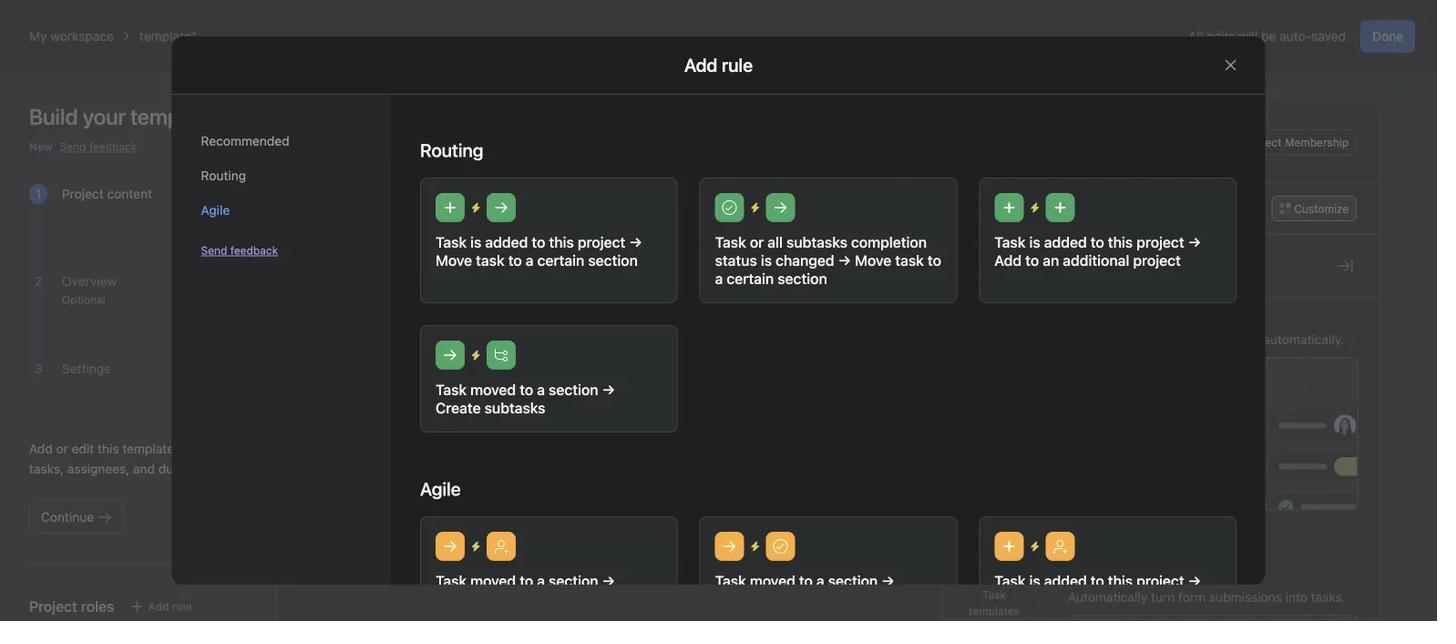 Task type: describe. For each thing, give the bounding box(es) containing it.
my workspace
[[29, 29, 114, 44]]

build
[[29, 104, 78, 129]]

add for add section
[[328, 427, 355, 444]]

overview
[[62, 274, 117, 289]]

→ inside task moved to a section → set assignee
[[602, 573, 615, 590]]

to inside task moved to a section → set assignee
[[519, 573, 533, 590]]

task for task moved to a section → complete task
[[715, 573, 746, 590]]

work
[[1199, 332, 1227, 347]]

default view: board
[[380, 149, 480, 161]]

this for task is added to this project → move task to a certain section
[[549, 234, 574, 251]]

dates.
[[184, 462, 220, 477]]

assign subgoals to teams text field
[[318, 348, 476, 367]]

settings
[[62, 362, 111, 377]]

add for add role
[[148, 601, 169, 614]]

board
[[450, 149, 480, 161]]

section for task moved to a section → complete task
[[828, 573, 878, 590]]

task for task is added to this project → set assignee
[[995, 573, 1026, 590]]

overview optional
[[62, 274, 117, 306]]

set assignee inside task is added to this project → set assignee
[[995, 591, 1081, 609]]

default
[[380, 149, 417, 161]]

status
[[715, 252, 757, 269]]

create subtasks
[[435, 400, 545, 417]]

additional project
[[1063, 252, 1181, 269]]

is for task is added to this project → move task to a certain section
[[470, 234, 481, 251]]

task moved to a section → complete task button
[[699, 517, 957, 622]]

task for task or all subtasks completion status is changed → move task to a certain section
[[715, 234, 746, 251]]

agile inside button
[[201, 203, 230, 218]]

add role button
[[122, 594, 200, 620]]

1 vertical spatial agile
[[420, 479, 461, 500]]

project membership
[[1246, 136, 1349, 149]]

send feedback
[[201, 244, 278, 257]]

membership
[[1285, 136, 1349, 149]]

new send feedback
[[29, 140, 137, 153]]

workspace
[[50, 29, 114, 44]]

task is added to this project → set assignee button
[[979, 517, 1237, 622]]

add a rule to get your work done automatically.
[[1069, 332, 1345, 347]]

add rule
[[685, 54, 753, 76]]

5 row from the top
[[277, 375, 1379, 408]]

1 horizontal spatial send feedback link
[[201, 243, 278, 259]]

into
[[1286, 590, 1308, 605]]

project membership button
[[1238, 129, 1358, 155]]

edit assignee image
[[1067, 275, 1089, 297]]

task for task moved to a section → set assignee
[[435, 573, 467, 590]]

a inside task moved to a section → set assignee
[[537, 573, 545, 590]]

will
[[1239, 29, 1258, 44]]

to inside task or all subtasks completion status is changed → move task to a certain section
[[928, 252, 941, 269]]

added inside task is added to this project → move task to a certain section
[[485, 234, 528, 251]]

task templates
[[969, 589, 1020, 618]]

is for task is added to this project → add to an additional project
[[1029, 234, 1041, 251]]

task moved to a section → create subtasks
[[435, 382, 615, 417]]

task or all subtasks completion status is changed → move task to a certain section
[[715, 234, 941, 288]]

moved for complete task
[[750, 573, 795, 590]]

1 vertical spatial feedback
[[230, 244, 278, 257]]

tasks.
[[1312, 590, 1346, 605]]

your template
[[83, 104, 216, 129]]

→ inside task moved to a section → complete task
[[881, 573, 895, 590]]

added for routing
[[1044, 234, 1087, 251]]

all
[[1189, 29, 1204, 44]]

automatically.
[[1264, 332, 1345, 347]]

add or edit this template's default tasks, assignees, and due dates.
[[29, 442, 229, 477]]

optional
[[62, 294, 105, 306]]

automatically turn form submissions into tasks.
[[1069, 590, 1346, 605]]

a inside task or all subtasks completion status is changed → move task to a certain section
[[715, 270, 723, 288]]

moved for set assignee
[[470, 573, 516, 590]]

0 vertical spatial feedback
[[89, 140, 137, 153]]

add role
[[148, 601, 192, 614]]

done
[[1373, 29, 1404, 44]]

automatically
[[1069, 590, 1148, 605]]

add section button
[[299, 419, 416, 452]]

0 vertical spatial template1
[[139, 29, 197, 44]]

routing button
[[201, 159, 362, 193]]

3 row from the top
[[277, 304, 1379, 340]]

task moved to a section → create subtasks button
[[420, 325, 678, 433]]

add section
[[328, 427, 409, 444]]

4 row from the top
[[277, 339, 1379, 376]]

customize inside customize dropdown button
[[1295, 202, 1349, 215]]

agile button
[[201, 193, 362, 228]]

done
[[1231, 332, 1261, 347]]

task moved to a section → complete task
[[715, 573, 895, 609]]

section for task moved to a section → create subtasks
[[548, 382, 598, 399]]

task inside task or all subtasks completion status is changed → move task to a certain section
[[895, 252, 924, 269]]

0 vertical spatial routing
[[420, 139, 483, 161]]

assignees,
[[67, 462, 130, 477]]

certain section inside task is added to this project → move task to a certain section
[[537, 252, 638, 269]]

task for task is added to this project → add to an additional project
[[995, 234, 1026, 251]]

add for add a rule to get your work done automatically.
[[1069, 332, 1092, 347]]

row containing assignee
[[277, 234, 1379, 268]]

task for task templates
[[983, 589, 1006, 602]]

task or all subtasks completion status is changed → move task to a certain section button
[[699, 178, 957, 304]]

task is added to this project → set assignee
[[995, 573, 1201, 609]]

task for task is added to this project → move task to a certain section
[[435, 234, 467, 251]]

date
[[1235, 245, 1258, 258]]

continue
[[41, 510, 94, 525]]

task is added to this project → move task to a certain section button
[[420, 178, 678, 304]]

task for task moved to a section → create subtasks
[[435, 382, 467, 399]]

task inside task is added to this project → move task to a certain section
[[476, 252, 504, 269]]

move inside task or all subtasks completion status is changed → move task to a certain section
[[855, 252, 892, 269]]

set assignee inside task moved to a section → set assignee
[[435, 591, 522, 609]]

section inside button
[[359, 427, 409, 444]]

section for task moved to a section → set assignee
[[548, 573, 598, 590]]

done button
[[1361, 20, 1416, 53]]

my
[[29, 29, 47, 44]]

due
[[1212, 245, 1232, 258]]

assignee
[[1067, 245, 1114, 258]]

project for project content
[[62, 186, 104, 201]]

form
[[1179, 590, 1206, 605]]

default
[[188, 442, 229, 457]]

break up deliverables into sub-goals text field
[[318, 313, 541, 331]]

1
[[35, 186, 41, 201]]

task is added to this project → add to an additional project button
[[979, 178, 1237, 304]]

this inside add or edit this template's default tasks, assignees, and due dates.
[[98, 442, 119, 457]]

default view: board button
[[357, 142, 488, 168]]

settings button
[[62, 362, 111, 377]]

project content
[[62, 186, 152, 201]]

certain section inside task or all subtasks completion status is changed → move task to a certain section
[[727, 270, 827, 288]]

or for is
[[750, 234, 764, 251]]

rule
[[1106, 332, 1128, 347]]



Task type: vqa. For each thing, say whether or not it's contained in the screenshot.
Tt button
no



Task type: locate. For each thing, give the bounding box(es) containing it.
due date
[[1212, 245, 1258, 258]]

added up identify deliverables and their dates text box at the top left of page
[[485, 234, 528, 251]]

added right task templates
[[1044, 573, 1087, 590]]

1 horizontal spatial move
[[855, 252, 892, 269]]

1 horizontal spatial task
[[895, 252, 924, 269]]

your
[[1170, 332, 1196, 347]]

added inside task is added to this project → set assignee
[[1044, 573, 1087, 590]]

set assignee
[[435, 591, 522, 609], [995, 591, 1081, 609]]

or left all
[[750, 234, 764, 251]]

move down completion
[[855, 252, 892, 269]]

edit
[[72, 442, 94, 457]]

added
[[485, 234, 528, 251], [1044, 234, 1087, 251], [1044, 573, 1087, 590]]

this inside task is added to this project → set assignee
[[1108, 573, 1133, 590]]

0 horizontal spatial project
[[62, 186, 104, 201]]

1 vertical spatial send
[[201, 244, 227, 257]]

0 vertical spatial send
[[60, 140, 86, 153]]

1 horizontal spatial set assignee
[[995, 591, 1081, 609]]

a inside task is added to this project → move task to a certain section
[[525, 252, 533, 269]]

0 vertical spatial customize
[[1295, 202, 1349, 215]]

close this dialog image
[[1224, 58, 1239, 72]]

project inside button
[[1246, 136, 1282, 149]]

0 horizontal spatial feedback
[[89, 140, 137, 153]]

be
[[1262, 29, 1277, 44]]

3
[[34, 362, 42, 377]]

1 horizontal spatial customize
[[1295, 202, 1349, 215]]

or inside task or all subtasks completion status is changed → move task to a certain section
[[750, 234, 764, 251]]

feedback down "agile" button
[[230, 244, 278, 257]]

task moved to a section → set assignee button
[[420, 517, 678, 622]]

→ inside task is added to this project → set assignee
[[1188, 573, 1201, 590]]

2 move from the left
[[855, 252, 892, 269]]

2 set assignee from the left
[[995, 591, 1081, 609]]

submissions
[[1210, 590, 1283, 605]]

project left membership
[[1246, 136, 1282, 149]]

due
[[158, 462, 181, 477]]

added for agile
[[1044, 573, 1087, 590]]

project roles
[[29, 599, 114, 616]]

routing down recommended
[[201, 168, 246, 183]]

is for task is added to this project → set assignee
[[1029, 573, 1041, 590]]

template1 up "default"
[[357, 115, 438, 136]]

moved for create subtasks
[[470, 382, 516, 399]]

template1
[[139, 29, 197, 44], [357, 115, 438, 136]]

add inside task is added to this project → add to an additional project
[[995, 252, 1022, 269]]

is inside task is added to this project → add to an additional project
[[1029, 234, 1041, 251]]

1 vertical spatial routing
[[201, 168, 246, 183]]

1 horizontal spatial certain section
[[727, 270, 827, 288]]

auto-
[[1280, 29, 1312, 44]]

task inside task moved to a section → set assignee
[[435, 573, 467, 590]]

1 vertical spatial template1
[[357, 115, 438, 136]]

moved inside task moved to a section → create subtasks
[[470, 382, 516, 399]]

task inside task templates
[[983, 589, 1006, 602]]

0 horizontal spatial agile
[[201, 203, 230, 218]]

1 move from the left
[[435, 252, 472, 269]]

a inside task moved to a section → complete task
[[816, 573, 824, 590]]

row
[[277, 234, 1379, 268], [277, 268, 1379, 305], [277, 304, 1379, 340], [277, 339, 1379, 376], [277, 375, 1379, 408]]

feedback down build your template on the top left of the page
[[89, 140, 137, 153]]

0 vertical spatial certain section
[[537, 252, 638, 269]]

subtasks
[[786, 234, 847, 251]]

project right 1
[[62, 186, 104, 201]]

task inside task is added to this project → add to an additional project
[[995, 234, 1026, 251]]

0 horizontal spatial customize
[[1069, 255, 1156, 277]]

project
[[577, 234, 625, 251], [1137, 234, 1185, 251], [1137, 573, 1185, 590]]

0 horizontal spatial or
[[56, 442, 68, 457]]

1 horizontal spatial template1
[[357, 115, 438, 136]]

saved
[[1312, 29, 1347, 44]]

2
[[35, 274, 42, 289]]

1 horizontal spatial routing
[[420, 139, 483, 161]]

or for tasks,
[[56, 442, 68, 457]]

role
[[172, 601, 192, 614]]

moved inside task moved to a section → complete task
[[750, 573, 795, 590]]

to inside task moved to a section → complete task
[[799, 573, 813, 590]]

1 horizontal spatial or
[[750, 234, 764, 251]]

1 set assignee from the left
[[435, 591, 522, 609]]

task moved to a section → set assignee
[[435, 573, 615, 609]]

this inside task is added to this project → add to an additional project
[[1108, 234, 1133, 251]]

task
[[476, 252, 504, 269], [895, 252, 924, 269]]

section
[[548, 382, 598, 399], [359, 427, 409, 444], [548, 573, 598, 590], [828, 573, 878, 590]]

1 vertical spatial or
[[56, 442, 68, 457]]

my workspace link
[[29, 29, 114, 44]]

0 horizontal spatial send feedback link
[[60, 139, 137, 155]]

section inside task moved to a section → set assignee
[[548, 573, 598, 590]]

new
[[29, 140, 52, 153]]

task inside task moved to a section → complete task
[[715, 573, 746, 590]]

project for project membership
[[1246, 136, 1282, 149]]

this
[[549, 234, 574, 251], [1108, 234, 1133, 251], [98, 442, 119, 457], [1108, 573, 1133, 590]]

all edits will be auto-saved
[[1189, 29, 1347, 44]]

0 vertical spatial agile
[[201, 203, 230, 218]]

send right new
[[60, 140, 86, 153]]

is inside task or all subtasks completion status is changed → move task to a certain section
[[761, 252, 772, 269]]

routing right "default"
[[420, 139, 483, 161]]

to
[[531, 234, 545, 251], [1091, 234, 1104, 251], [508, 252, 522, 269], [928, 252, 941, 269], [1025, 252, 1039, 269], [1132, 332, 1143, 347], [519, 382, 533, 399], [519, 573, 533, 590], [799, 573, 813, 590], [1091, 573, 1104, 590]]

and
[[133, 462, 155, 477]]

1 horizontal spatial project
[[1246, 136, 1282, 149]]

project content button
[[62, 186, 152, 201]]

1 2 3
[[34, 186, 42, 377]]

an
[[1043, 252, 1059, 269]]

1 vertical spatial send feedback link
[[201, 243, 278, 259]]

→ inside task or all subtasks completion status is changed → move task to a certain section
[[838, 252, 851, 269]]

→ inside task is added to this project → add to an additional project
[[1188, 234, 1201, 251]]

to inside task moved to a section → create subtasks
[[519, 382, 533, 399]]

task up identify deliverables and their dates text box at the top left of page
[[476, 252, 504, 269]]

is inside task is added to this project → move task to a certain section
[[470, 234, 481, 251]]

2 row from the top
[[277, 268, 1379, 305]]

project inside task is added to this project → add to an additional project
[[1137, 234, 1185, 251]]

content
[[107, 186, 152, 201]]

add inside add role 'button'
[[148, 601, 169, 614]]

send down "agile" button
[[201, 244, 227, 257]]

2 task from the left
[[895, 252, 924, 269]]

0 vertical spatial or
[[750, 234, 764, 251]]

tasks,
[[29, 462, 64, 477]]

break up deliverables into sub-goals cell
[[277, 304, 1059, 340]]

move up identify deliverables and their dates text box at the top left of page
[[435, 252, 472, 269]]

task inside task or all subtasks completion status is changed → move task to a certain section
[[715, 234, 746, 251]]

1 row from the top
[[277, 234, 1379, 268]]

→ inside task is added to this project → move task to a certain section
[[629, 234, 642, 251]]

assign subgoals to teams cell
[[277, 339, 1059, 376]]

added up an
[[1044, 234, 1087, 251]]

moved
[[470, 382, 516, 399], [470, 573, 516, 590], [750, 573, 795, 590]]

a
[[525, 252, 533, 269], [715, 270, 723, 288], [1096, 332, 1102, 347], [537, 382, 545, 399], [537, 573, 545, 590], [816, 573, 824, 590]]

or inside add or edit this template's default tasks, assignees, and due dates.
[[56, 442, 68, 457]]

a inside task moved to a section → create subtasks
[[537, 382, 545, 399]]

get
[[1147, 332, 1166, 347]]

all
[[768, 234, 783, 251]]

add for add or edit this template's default tasks, assignees, and due dates.
[[29, 442, 53, 457]]

→ inside task moved to a section → create subtasks
[[602, 382, 615, 399]]

move inside task is added to this project → move task to a certain section
[[435, 252, 472, 269]]

project for agile
[[1137, 573, 1185, 590]]

is inside task is added to this project → set assignee
[[1029, 573, 1041, 590]]

added inside task is added to this project → add to an additional project
[[1044, 234, 1087, 251]]

task inside task moved to a section → create subtasks
[[435, 382, 467, 399]]

add inside add or edit this template's default tasks, assignees, and due dates.
[[29, 442, 53, 457]]

section inside task moved to a section → create subtasks
[[548, 382, 598, 399]]

or left edit
[[56, 442, 68, 457]]

changed
[[776, 252, 834, 269]]

section inside task moved to a section → complete task
[[828, 573, 878, 590]]

customize
[[1295, 202, 1349, 215], [1069, 255, 1156, 277]]

template1 up your template
[[139, 29, 197, 44]]

project
[[1246, 136, 1282, 149], [62, 186, 104, 201]]

send feedback link down build your template on the top left of the page
[[60, 139, 137, 155]]

recommended button
[[201, 124, 362, 159]]

1 horizontal spatial agile
[[420, 479, 461, 500]]

1 vertical spatial project
[[62, 186, 104, 201]]

task down completion
[[895, 252, 924, 269]]

1 horizontal spatial send
[[201, 244, 227, 257]]

is right task templates
[[1029, 573, 1041, 590]]

is
[[470, 234, 481, 251], [1029, 234, 1041, 251], [761, 252, 772, 269], [1029, 573, 1041, 590]]

certain section
[[537, 252, 638, 269], [727, 270, 827, 288]]

moved inside task moved to a section → set assignee
[[470, 573, 516, 590]]

complete task
[[715, 591, 813, 609]]

this for task is added to this project → set assignee
[[1108, 573, 1133, 590]]

task inside task is added to this project → set assignee
[[995, 573, 1026, 590]]

this for task is added to this project → add to an additional project
[[1108, 234, 1133, 251]]

feedback
[[89, 140, 137, 153], [230, 244, 278, 257]]

task is added to this project → add to an additional project
[[995, 234, 1201, 269]]

is up identify deliverables and their dates text box at the top left of page
[[470, 234, 481, 251]]

templates
[[969, 605, 1020, 618]]

identify deliverables and their dates text field
[[318, 277, 537, 295]]

send feedback link
[[60, 139, 137, 155], [201, 243, 278, 259]]

1 vertical spatial certain section
[[727, 270, 827, 288]]

1 horizontal spatial feedback
[[230, 244, 278, 257]]

send feedback link down "agile" button
[[201, 243, 278, 259]]

edits
[[1207, 29, 1236, 44]]

project inside task is added to this project → move task to a certain section
[[577, 234, 625, 251]]

template's
[[122, 442, 184, 457]]

0 horizontal spatial set assignee
[[435, 591, 522, 609]]

add inside add section button
[[328, 427, 355, 444]]

project for routing
[[1137, 234, 1185, 251]]

1 vertical spatial customize
[[1069, 255, 1156, 277]]

0 horizontal spatial move
[[435, 252, 472, 269]]

forms
[[1069, 563, 1111, 580]]

0 horizontal spatial send
[[60, 140, 86, 153]]

task inside task is added to this project → move task to a certain section
[[435, 234, 467, 251]]

routing inside routing button
[[201, 168, 246, 183]]

project inside task is added to this project → set assignee
[[1137, 573, 1185, 590]]

view:
[[420, 149, 447, 161]]

1 task from the left
[[476, 252, 504, 269]]

rules
[[1069, 305, 1106, 322]]

task is added to this project → move task to a certain section
[[435, 234, 642, 269]]

0 horizontal spatial certain section
[[537, 252, 638, 269]]

this inside task is added to this project → move task to a certain section
[[549, 234, 574, 251]]

customize button
[[1272, 196, 1358, 222]]

close details image
[[1339, 259, 1354, 274]]

turn
[[1152, 590, 1176, 605]]

or
[[750, 234, 764, 251], [56, 442, 68, 457]]

continue button
[[29, 501, 124, 534]]

to inside task is added to this project → set assignee
[[1091, 573, 1104, 590]]

is down all
[[761, 252, 772, 269]]

identify deliverables and their dates cell
[[277, 268, 1059, 305]]

0 vertical spatial send feedback link
[[60, 139, 137, 155]]

0 horizontal spatial routing
[[201, 168, 246, 183]]

0 vertical spatial project
[[1246, 136, 1282, 149]]

agile
[[201, 203, 230, 218], [420, 479, 461, 500]]

0 horizontal spatial task
[[476, 252, 504, 269]]

recommended
[[201, 134, 290, 149]]

0 horizontal spatial template1
[[139, 29, 197, 44]]

move
[[435, 252, 472, 269], [855, 252, 892, 269]]

is left assignee
[[1029, 234, 1041, 251]]



